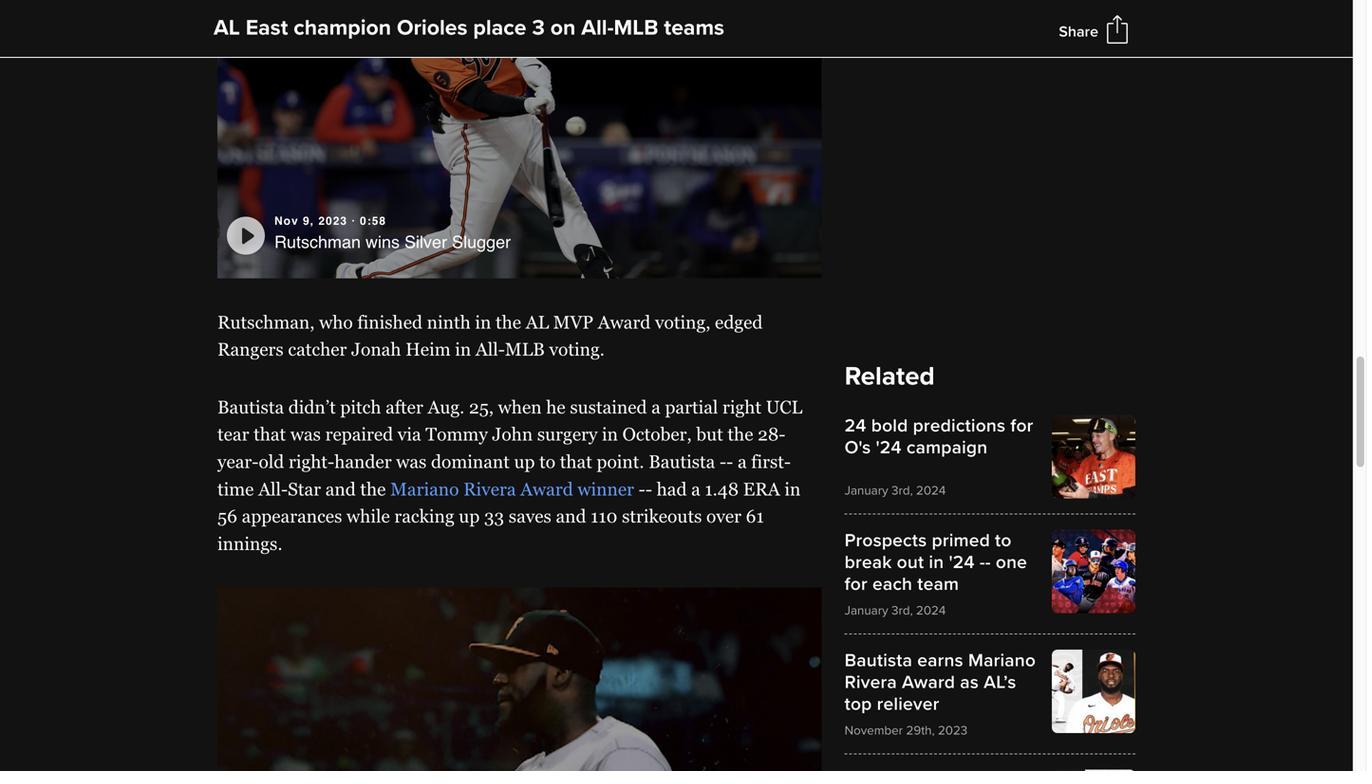 Task type: locate. For each thing, give the bounding box(es) containing it.
to right primed at the right of the page
[[995, 530, 1012, 552]]

surgery
[[537, 425, 598, 445]]

and
[[325, 479, 356, 500], [556, 507, 586, 527]]

award up "saves"
[[520, 479, 573, 500]]

1 vertical spatial to
[[995, 530, 1012, 552]]

a right "had"
[[691, 479, 700, 500]]

1 vertical spatial january
[[845, 603, 888, 619]]

rivera inside 'bautista earns mariano rivera award as al's top reliever november 29th, 2023'
[[845, 672, 897, 694]]

the down right
[[728, 425, 753, 445]]

0 horizontal spatial up
[[459, 507, 480, 527]]

1 vertical spatial bautista
[[649, 452, 715, 472]]

award inside rutschman, who finished ninth in the al mvp award voting, edged rangers catcher jonah heim in all-mlb voting.
[[598, 312, 651, 333]]

2024 down team
[[916, 603, 946, 619]]

2 3rd, from the top
[[891, 603, 913, 619]]

2 horizontal spatial bautista
[[845, 650, 912, 672]]

0 vertical spatial all-
[[581, 15, 614, 41]]

innings.
[[217, 534, 282, 554]]

2023 all-mlb 1st team: bautista image
[[217, 588, 822, 772]]

1 vertical spatial award
[[520, 479, 573, 500]]

1 horizontal spatial al
[[526, 312, 549, 333]]

rutschman wins silver slugger image
[[217, 0, 822, 278]]

2 vertical spatial bautista
[[845, 650, 912, 672]]

strikeouts
[[622, 507, 702, 527]]

catcher
[[288, 339, 347, 360]]

1 mlb media player group from the top
[[217, 0, 822, 278]]

1 vertical spatial '24
[[949, 552, 975, 574]]

0 horizontal spatial all-
[[258, 479, 288, 500]]

1 horizontal spatial 2023
[[938, 723, 968, 739]]

1 horizontal spatial to
[[995, 530, 1012, 552]]

over
[[706, 507, 741, 527]]

champion
[[294, 15, 391, 41]]

0 vertical spatial mlb
[[614, 15, 658, 41]]

bautista up tear
[[217, 397, 284, 418]]

56
[[217, 507, 237, 527]]

24 bold predictions for o's '24 campaign element
[[845, 415, 1135, 499]]

2 vertical spatial a
[[691, 479, 700, 500]]

0 horizontal spatial to
[[539, 452, 555, 472]]

2024 down campaign
[[916, 483, 946, 499]]

east
[[246, 15, 288, 41]]

1 vertical spatial a
[[738, 452, 747, 472]]

prospects primed to break out in '24 -- one for each team element
[[845, 530, 1135, 619]]

1 vertical spatial mlb
[[505, 339, 545, 360]]

to down surgery
[[539, 452, 555, 472]]

2023 inside 'bautista earns mariano rivera award as al's top reliever november 29th, 2023'
[[938, 723, 968, 739]]

0 vertical spatial and
[[325, 479, 356, 500]]

rivera up november
[[845, 672, 897, 694]]

3rd, up prospects
[[891, 483, 913, 499]]

2024
[[916, 483, 946, 499], [916, 603, 946, 619]]

al east champion orioles place 3 on all-mlb teams
[[214, 15, 724, 41]]

mlb inside rutschman, who finished ninth in the al mvp award voting, edged rangers catcher jonah heim in all-mlb voting.
[[505, 339, 545, 360]]

award inside 'bautista earns mariano rivera award as al's top reliever november 29th, 2023'
[[902, 672, 955, 694]]

tear
[[217, 425, 249, 445]]

24 bold predictions for o's '24 campaign
[[845, 415, 1033, 459]]

1 vertical spatial mariano
[[968, 650, 1036, 672]]

1 horizontal spatial '24
[[949, 552, 975, 574]]

1 horizontal spatial all-
[[475, 339, 505, 360]]

the up while
[[360, 479, 386, 500]]

0 vertical spatial 2023
[[318, 215, 347, 228]]

0 horizontal spatial bautista
[[217, 397, 284, 418]]

for
[[1010, 415, 1033, 437], [845, 574, 868, 595]]

1 horizontal spatial mlb
[[614, 15, 658, 41]]

al
[[214, 15, 240, 41], [526, 312, 549, 333]]

mariano
[[390, 479, 459, 500], [968, 650, 1036, 672]]

john
[[492, 425, 533, 445]]

hander
[[334, 452, 392, 472]]

0 horizontal spatial was
[[290, 425, 321, 445]]

team
[[917, 574, 959, 595]]

0 horizontal spatial al
[[214, 15, 240, 41]]

0 vertical spatial that
[[254, 425, 286, 445]]

a up october,
[[651, 397, 661, 418]]

1 horizontal spatial rivera
[[845, 672, 897, 694]]

1 vertical spatial rivera
[[845, 672, 897, 694]]

mlb
[[614, 15, 658, 41], [505, 339, 545, 360]]

up down john
[[514, 452, 535, 472]]

0 vertical spatial bautista
[[217, 397, 284, 418]]

old
[[259, 452, 284, 472]]

prospects
[[845, 530, 927, 552]]

via
[[398, 425, 421, 445]]

3rd, inside 'prospects primed to break out in '24 -- one for each team january 3rd, 2024'
[[891, 603, 913, 619]]

2023 right 29th,
[[938, 723, 968, 739]]

january inside 'prospects primed to break out in '24 -- one for each team january 3rd, 2024'
[[845, 603, 888, 619]]

in inside bautista didn't pitch after aug. 25, when he sustained a partial right ucl tear that was repaired via tommy john surgery in october, but the 28- year-old right-hander was dominant up to that point. bautista -- a first- time all-star and the
[[602, 425, 618, 445]]

0 horizontal spatial the
[[360, 479, 386, 500]]

up left 33
[[459, 507, 480, 527]]

and left 110
[[556, 507, 586, 527]]

1 vertical spatial the
[[728, 425, 753, 445]]

0 horizontal spatial mlb
[[505, 339, 545, 360]]

2023 left the "·"
[[318, 215, 347, 228]]

2024 inside the 24 bold predictions for o's '24 campaign element
[[916, 483, 946, 499]]

january down each
[[845, 603, 888, 619]]

0 horizontal spatial rivera
[[463, 479, 516, 500]]

tommy
[[426, 425, 488, 445]]

1 vertical spatial up
[[459, 507, 480, 527]]

the inside rutschman, who finished ninth in the al mvp award voting, edged rangers catcher jonah heim in all-mlb voting.
[[496, 312, 521, 333]]

a left first-
[[738, 452, 747, 472]]

0 vertical spatial mlb media player group
[[217, 0, 822, 278]]

all- right on
[[581, 15, 614, 41]]

110
[[591, 507, 617, 527]]

in down the ninth
[[455, 339, 471, 360]]

0 horizontal spatial 2023
[[318, 215, 347, 228]]

award left as
[[902, 672, 955, 694]]

0 vertical spatial for
[[1010, 415, 1033, 437]]

0 vertical spatial 2024
[[916, 483, 946, 499]]

and down hander
[[325, 479, 356, 500]]

1 vertical spatial and
[[556, 507, 586, 527]]

1 horizontal spatial mariano
[[968, 650, 1036, 672]]

2 vertical spatial award
[[902, 672, 955, 694]]

campaign
[[906, 437, 988, 459]]

teams
[[664, 15, 724, 41]]

2 vertical spatial all-
[[258, 479, 288, 500]]

al left east
[[214, 15, 240, 41]]

rangers
[[217, 339, 284, 360]]

bautista inside 'bautista earns mariano rivera award as al's top reliever november 29th, 2023'
[[845, 650, 912, 672]]

all- down old
[[258, 479, 288, 500]]

28-
[[758, 425, 786, 445]]

january 3rd, 2024
[[845, 483, 946, 499]]

was down via
[[396, 452, 427, 472]]

for left each
[[845, 574, 868, 595]]

1 january from the top
[[845, 483, 888, 499]]

2023
[[318, 215, 347, 228], [938, 723, 968, 739]]

1 horizontal spatial that
[[560, 452, 592, 472]]

that down surgery
[[560, 452, 592, 472]]

bautista up top
[[845, 650, 912, 672]]

point.
[[597, 452, 644, 472]]

dominant
[[431, 452, 510, 472]]

2 2024 from the top
[[916, 603, 946, 619]]

0 vertical spatial january
[[845, 483, 888, 499]]

1 vertical spatial all-
[[475, 339, 505, 360]]

0 vertical spatial to
[[539, 452, 555, 472]]

'24 left one
[[949, 552, 975, 574]]

-
[[720, 452, 726, 472], [726, 452, 733, 472], [639, 479, 645, 500], [645, 479, 652, 500], [980, 552, 985, 574], [985, 552, 991, 574]]

edged
[[715, 312, 763, 333]]

ninth
[[427, 312, 471, 333]]

2 vertical spatial the
[[360, 479, 386, 500]]

rutschman, who finished ninth in the al mvp award voting, edged rangers catcher jonah heim in all-mlb voting.
[[217, 312, 763, 360]]

1 horizontal spatial for
[[1010, 415, 1033, 437]]

each
[[872, 574, 912, 595]]

in down sustained
[[602, 425, 618, 445]]

1 horizontal spatial a
[[691, 479, 700, 500]]

orioles
[[397, 15, 468, 41]]

rivera up 33
[[463, 479, 516, 500]]

slugger
[[452, 232, 511, 252]]

a inside -- had a 1.48 era in 56 appearances while racking up 33 saves and 110 strikeouts over 61 innings.
[[691, 479, 700, 500]]

0 vertical spatial award
[[598, 312, 651, 333]]

2 horizontal spatial a
[[738, 452, 747, 472]]

in right era on the bottom right of page
[[784, 479, 801, 500]]

1 3rd, from the top
[[891, 483, 913, 499]]

earns
[[917, 650, 963, 672]]

0 horizontal spatial mariano
[[390, 479, 459, 500]]

2 january from the top
[[845, 603, 888, 619]]

mlb left voting. at the top
[[505, 339, 545, 360]]

winner
[[578, 479, 634, 500]]

rivera
[[463, 479, 516, 500], [845, 672, 897, 694]]

that up old
[[254, 425, 286, 445]]

award
[[598, 312, 651, 333], [520, 479, 573, 500], [902, 672, 955, 694]]

mariano right earns
[[968, 650, 1036, 672]]

1 horizontal spatial and
[[556, 507, 586, 527]]

was
[[290, 425, 321, 445], [396, 452, 427, 472]]

0 vertical spatial up
[[514, 452, 535, 472]]

'24 right o's on the bottom right
[[876, 437, 902, 459]]

1 vertical spatial 2023
[[938, 723, 968, 739]]

bautista earns mariano rivera award as al's top reliever november 29th, 2023
[[845, 650, 1036, 739]]

0 vertical spatial '24
[[876, 437, 902, 459]]

time
[[217, 479, 254, 500]]

al left mvp
[[526, 312, 549, 333]]

2023 inside nov 9, 2023 · 0:58 rutschman wins silver slugger
[[318, 215, 347, 228]]

ucl
[[766, 397, 802, 418]]

in right "out"
[[929, 552, 944, 574]]

0 horizontal spatial '24
[[876, 437, 902, 459]]

who
[[319, 312, 353, 333]]

award right mvp
[[598, 312, 651, 333]]

prospects primed to break out in '24 -- one for each team january 3rd, 2024
[[845, 530, 1027, 619]]

'24 inside 24 bold predictions for o's '24 campaign
[[876, 437, 902, 459]]

0 horizontal spatial for
[[845, 574, 868, 595]]

2 horizontal spatial award
[[902, 672, 955, 694]]

mariano up racking
[[390, 479, 459, 500]]

1 vertical spatial for
[[845, 574, 868, 595]]

all- up "25,"
[[475, 339, 505, 360]]

0 vertical spatial 3rd,
[[891, 483, 913, 499]]

1 vertical spatial 2024
[[916, 603, 946, 619]]

1 vertical spatial al
[[526, 312, 549, 333]]

mariano rivera award winner
[[390, 479, 634, 500]]

the right the ninth
[[496, 312, 521, 333]]

bautista
[[217, 397, 284, 418], [649, 452, 715, 472], [845, 650, 912, 672]]

1 vertical spatial was
[[396, 452, 427, 472]]

0 horizontal spatial a
[[651, 397, 661, 418]]

era
[[743, 479, 780, 500]]

sustained
[[570, 397, 647, 418]]

star
[[288, 479, 321, 500]]

mlb media player group
[[217, 0, 822, 278], [217, 588, 822, 772]]

0 vertical spatial rivera
[[463, 479, 516, 500]]

bautista up "had"
[[649, 452, 715, 472]]

3rd, down each
[[891, 603, 913, 619]]

1 2024 from the top
[[916, 483, 946, 499]]

1 vertical spatial 3rd,
[[891, 603, 913, 619]]

january down o's on the bottom right
[[845, 483, 888, 499]]

0 vertical spatial was
[[290, 425, 321, 445]]

was up right-
[[290, 425, 321, 445]]

1 horizontal spatial award
[[598, 312, 651, 333]]

to
[[539, 452, 555, 472], [995, 530, 1012, 552]]

the
[[496, 312, 521, 333], [728, 425, 753, 445], [360, 479, 386, 500]]

0 horizontal spatial that
[[254, 425, 286, 445]]

2 horizontal spatial the
[[728, 425, 753, 445]]

0 horizontal spatial and
[[325, 479, 356, 500]]

silver
[[404, 232, 447, 252]]

had
[[657, 479, 687, 500]]

1.48
[[705, 479, 739, 500]]

0 vertical spatial the
[[496, 312, 521, 333]]

1 horizontal spatial up
[[514, 452, 535, 472]]

all-
[[581, 15, 614, 41], [475, 339, 505, 360], [258, 479, 288, 500]]

1 vertical spatial mlb media player group
[[217, 588, 822, 772]]

1 horizontal spatial the
[[496, 312, 521, 333]]

for right predictions
[[1010, 415, 1033, 437]]

mlb left teams
[[614, 15, 658, 41]]

pitch
[[340, 397, 381, 418]]



Task type: describe. For each thing, give the bounding box(es) containing it.
to inside bautista didn't pitch after aug. 25, when he sustained a partial right ucl tear that was repaired via tommy john surgery in october, but the 28- year-old right-hander was dominant up to that point. bautista -- a first- time all-star and the
[[539, 452, 555, 472]]

but
[[696, 425, 723, 445]]

all- inside rutschman, who finished ninth in the al mvp award voting, edged rangers catcher jonah heim in all-mlb voting.
[[475, 339, 505, 360]]

right-
[[289, 452, 334, 472]]

bautista earns mariano rivera award as al's top reliever element
[[845, 650, 1135, 739]]

up inside -- had a 1.48 era in 56 appearances while racking up 33 saves and 110 strikeouts over 61 innings.
[[459, 507, 480, 527]]

2 horizontal spatial all-
[[581, 15, 614, 41]]

place
[[473, 15, 526, 41]]

predictions
[[913, 415, 1006, 437]]

january inside the 24 bold predictions for o's '24 campaign element
[[845, 483, 888, 499]]

mlb media player group containing rutschman wins silver slugger
[[217, 0, 822, 278]]

voting.
[[549, 339, 605, 360]]

didn't
[[288, 397, 336, 418]]

mariano inside 'bautista earns mariano rivera award as al's top reliever november 29th, 2023'
[[968, 650, 1036, 672]]

right
[[722, 397, 761, 418]]

9,
[[303, 215, 314, 228]]

in inside 'prospects primed to break out in '24 -- one for each team january 3rd, 2024'
[[929, 552, 944, 574]]

1 vertical spatial that
[[560, 452, 592, 472]]

bautista for after
[[217, 397, 284, 418]]

one
[[996, 552, 1027, 574]]

share button
[[1059, 23, 1098, 41]]

voting,
[[655, 312, 710, 333]]

partial
[[665, 397, 718, 418]]

nov
[[274, 215, 299, 228]]

2 mlb media player group from the top
[[217, 588, 822, 772]]

bautista didn't pitch after aug. 25, when he sustained a partial right ucl tear that was repaired via tommy john surgery in october, but the 28- year-old right-hander was dominant up to that point. bautista -- a first- time all-star and the
[[217, 397, 802, 500]]

3rd, inside the 24 bold predictions for o's '24 campaign element
[[891, 483, 913, 499]]

jonah
[[351, 339, 401, 360]]

29th,
[[906, 723, 935, 739]]

0 vertical spatial mariano
[[390, 479, 459, 500]]

share
[[1059, 23, 1098, 41]]

bautista for rivera
[[845, 650, 912, 672]]

in right the ninth
[[475, 312, 491, 333]]

on
[[550, 15, 576, 41]]

up inside bautista didn't pitch after aug. 25, when he sustained a partial right ucl tear that was repaired via tommy john surgery in october, but the 28- year-old right-hander was dominant up to that point. bautista -- a first- time all-star and the
[[514, 452, 535, 472]]

for inside 'prospects primed to break out in '24 -- one for each team january 3rd, 2024'
[[845, 574, 868, 595]]

33
[[484, 507, 504, 527]]

saves
[[509, 507, 551, 527]]

while
[[347, 507, 390, 527]]

and inside bautista didn't pitch after aug. 25, when he sustained a partial right ucl tear that was repaired via tommy john surgery in october, but the 28- year-old right-hander was dominant up to that point. bautista -- a first- time all-star and the
[[325, 479, 356, 500]]

0 vertical spatial a
[[651, 397, 661, 418]]

after
[[386, 397, 423, 418]]

in inside -- had a 1.48 era in 56 appearances while racking up 33 saves and 110 strikeouts over 61 innings.
[[784, 479, 801, 500]]

3
[[532, 15, 545, 41]]

november
[[845, 723, 903, 739]]

0 vertical spatial al
[[214, 15, 240, 41]]

racking
[[394, 507, 454, 527]]

1 horizontal spatial was
[[396, 452, 427, 472]]

and inside -- had a 1.48 era in 56 appearances while racking up 33 saves and 110 strikeouts over 61 innings.
[[556, 507, 586, 527]]

break
[[845, 552, 892, 574]]

first-
[[751, 452, 791, 472]]

'24 inside 'prospects primed to break out in '24 -- one for each team january 3rd, 2024'
[[949, 552, 975, 574]]

out
[[897, 552, 924, 574]]

24
[[845, 415, 866, 437]]

0:58
[[360, 215, 386, 228]]

reliever
[[877, 694, 939, 716]]

year-
[[217, 452, 259, 472]]

heim
[[405, 339, 451, 360]]

o's
[[845, 437, 871, 459]]

finished
[[357, 312, 422, 333]]

0 horizontal spatial award
[[520, 479, 573, 500]]

25,
[[469, 397, 494, 418]]

for inside 24 bold predictions for o's '24 campaign
[[1010, 415, 1033, 437]]

1 horizontal spatial bautista
[[649, 452, 715, 472]]

al's
[[984, 672, 1016, 694]]

related
[[845, 361, 935, 392]]

nov 9, 2023 · 0:58 rutschman wins silver slugger
[[274, 215, 511, 252]]

aug.
[[428, 397, 465, 418]]

mariano rivera award winner link
[[390, 479, 634, 500]]

october,
[[622, 425, 692, 445]]

-- had a 1.48 era in 56 appearances while racking up 33 saves and 110 strikeouts over 61 innings.
[[217, 479, 801, 554]]

as
[[960, 672, 979, 694]]

appearances
[[242, 507, 342, 527]]

all- inside bautista didn't pitch after aug. 25, when he sustained a partial right ucl tear that was repaired via tommy john surgery in october, but the 28- year-old right-hander was dominant up to that point. bautista -- a first- time all-star and the
[[258, 479, 288, 500]]

·
[[352, 215, 356, 228]]

primed
[[932, 530, 990, 552]]

wins
[[366, 232, 400, 252]]

repaired
[[325, 425, 393, 445]]

2024 inside 'prospects primed to break out in '24 -- one for each team january 3rd, 2024'
[[916, 603, 946, 619]]

top
[[845, 694, 872, 716]]

al inside rutschman, who finished ninth in the al mvp award voting, edged rangers catcher jonah heim in all-mlb voting.
[[526, 312, 549, 333]]

61
[[746, 507, 764, 527]]

to inside 'prospects primed to break out in '24 -- one for each team january 3rd, 2024'
[[995, 530, 1012, 552]]

mvp
[[553, 312, 593, 333]]

rutschman
[[274, 232, 361, 252]]

he
[[546, 397, 565, 418]]

when
[[498, 397, 542, 418]]

rutschman,
[[217, 312, 315, 333]]



Task type: vqa. For each thing, say whether or not it's contained in the screenshot.
Do Not Sell My Personal Information button
no



